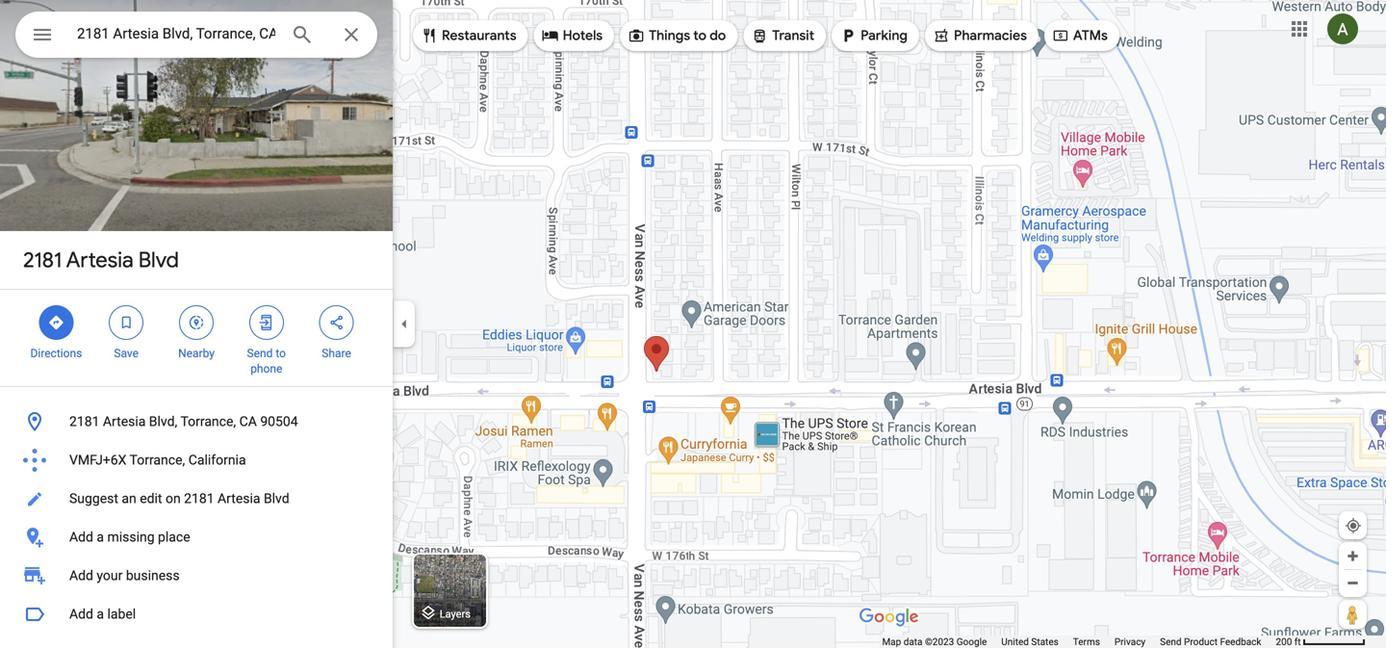 Task type: locate. For each thing, give the bounding box(es) containing it.
place
[[158, 529, 190, 545]]

layers
[[440, 608, 471, 620]]

1 a from the top
[[97, 529, 104, 545]]

0 vertical spatial to
[[694, 27, 707, 44]]

send inside send to phone
[[247, 347, 273, 360]]

2 vertical spatial 2181
[[184, 491, 214, 507]]

add down suggest
[[69, 529, 93, 545]]

2181 right the on
[[184, 491, 214, 507]]

1 vertical spatial 2181
[[69, 414, 100, 430]]

google account: angela cha  
(angela.cha@adept.ai) image
[[1328, 14, 1359, 44]]

 hotels
[[542, 25, 603, 46]]

add a missing place button
[[0, 518, 393, 557]]

 things to do
[[628, 25, 726, 46]]

0 vertical spatial 2181
[[23, 247, 62, 274]]

to up phone
[[276, 347, 286, 360]]

united states
[[1002, 636, 1059, 648]]


[[933, 25, 951, 46]]

send left product
[[1161, 636, 1182, 648]]

1 vertical spatial blvd
[[264, 491, 290, 507]]

a inside button
[[97, 606, 104, 622]]

2181 for 2181 artesia blvd
[[23, 247, 62, 274]]

1 vertical spatial to
[[276, 347, 286, 360]]

0 vertical spatial add
[[69, 529, 93, 545]]

add inside "button"
[[69, 529, 93, 545]]

add a missing place
[[69, 529, 190, 545]]

send for send to phone
[[247, 347, 273, 360]]

send for send product feedback
[[1161, 636, 1182, 648]]

footer containing map data ©2023 google
[[883, 636, 1277, 648]]

vmfj+6x torrance, california
[[69, 452, 246, 468]]

artesia down california
[[218, 491, 261, 507]]

0 horizontal spatial 2181
[[23, 247, 62, 274]]

2181 up vmfj+6x
[[69, 414, 100, 430]]


[[328, 312, 345, 333]]

2181 Artesia Blvd, Torrance, CA 90504 field
[[15, 12, 378, 58]]

a left missing
[[97, 529, 104, 545]]

united states button
[[1002, 636, 1059, 648]]

send up phone
[[247, 347, 273, 360]]

suggest an edit on 2181 artesia blvd
[[69, 491, 290, 507]]

collapse side panel image
[[394, 314, 415, 335]]

2181
[[23, 247, 62, 274], [69, 414, 100, 430], [184, 491, 214, 507]]

0 horizontal spatial blvd
[[138, 247, 179, 274]]

zoom out image
[[1346, 576, 1361, 590]]

artesia up 
[[66, 247, 134, 274]]

business
[[126, 568, 180, 584]]

200 ft button
[[1277, 636, 1367, 648]]

2 horizontal spatial 2181
[[184, 491, 214, 507]]

a for missing
[[97, 529, 104, 545]]

2 vertical spatial add
[[69, 606, 93, 622]]

footer inside google maps element
[[883, 636, 1277, 648]]

0 vertical spatial torrance,
[[181, 414, 236, 430]]

1 vertical spatial a
[[97, 606, 104, 622]]

2181 artesia blvd main content
[[0, 0, 393, 648]]

california
[[188, 452, 246, 468]]

1 horizontal spatial blvd
[[264, 491, 290, 507]]

add
[[69, 529, 93, 545], [69, 568, 93, 584], [69, 606, 93, 622]]

None field
[[77, 22, 275, 45]]

0 horizontal spatial send
[[247, 347, 273, 360]]


[[31, 21, 54, 49]]

a
[[97, 529, 104, 545], [97, 606, 104, 622]]

2181 inside button
[[69, 414, 100, 430]]

2181 up 
[[23, 247, 62, 274]]

add a label
[[69, 606, 136, 622]]

0 vertical spatial a
[[97, 529, 104, 545]]

artesia inside 2181 artesia blvd, torrance, ca 90504 button
[[103, 414, 146, 430]]

send
[[247, 347, 273, 360], [1161, 636, 1182, 648]]

torrance, down blvd,
[[130, 452, 185, 468]]

torrance, up california
[[181, 414, 236, 430]]

privacy
[[1115, 636, 1146, 648]]

blvd down "90504"
[[264, 491, 290, 507]]

0 horizontal spatial to
[[276, 347, 286, 360]]

add for add a label
[[69, 606, 93, 622]]

to left do
[[694, 27, 707, 44]]

blvd
[[138, 247, 179, 274], [264, 491, 290, 507]]

1 horizontal spatial to
[[694, 27, 707, 44]]

ft
[[1295, 636, 1302, 648]]

1 vertical spatial torrance,
[[130, 452, 185, 468]]

nearby
[[178, 347, 215, 360]]

suggest an edit on 2181 artesia blvd button
[[0, 480, 393, 518]]

1 add from the top
[[69, 529, 93, 545]]

product
[[1185, 636, 1218, 648]]

3 add from the top
[[69, 606, 93, 622]]


[[1053, 25, 1070, 46]]

footer
[[883, 636, 1277, 648]]

add left label
[[69, 606, 93, 622]]

add for add your business
[[69, 568, 93, 584]]

0 vertical spatial artesia
[[66, 247, 134, 274]]

1 vertical spatial add
[[69, 568, 93, 584]]

0 vertical spatial send
[[247, 347, 273, 360]]


[[542, 25, 559, 46]]

2 a from the top
[[97, 606, 104, 622]]

2181 artesia blvd, torrance, ca 90504
[[69, 414, 298, 430]]

torrance,
[[181, 414, 236, 430], [130, 452, 185, 468]]

1 horizontal spatial send
[[1161, 636, 1182, 648]]

1 vertical spatial artesia
[[103, 414, 146, 430]]

show your location image
[[1346, 517, 1363, 535]]

 button
[[15, 12, 69, 62]]

2 add from the top
[[69, 568, 93, 584]]

1 vertical spatial send
[[1161, 636, 1182, 648]]

add left your
[[69, 568, 93, 584]]

vmfj+6x
[[69, 452, 127, 468]]

artesia
[[66, 247, 134, 274], [103, 414, 146, 430], [218, 491, 261, 507]]

edit
[[140, 491, 162, 507]]

 parking
[[840, 25, 908, 46]]

an
[[122, 491, 137, 507]]

suggest
[[69, 491, 118, 507]]

2 vertical spatial artesia
[[218, 491, 261, 507]]

 transit
[[752, 25, 815, 46]]

send product feedback
[[1161, 636, 1262, 648]]

add inside button
[[69, 606, 93, 622]]

to
[[694, 27, 707, 44], [276, 347, 286, 360]]

send inside send product feedback button
[[1161, 636, 1182, 648]]

 restaurants
[[421, 25, 517, 46]]

data
[[904, 636, 923, 648]]

artesia left blvd,
[[103, 414, 146, 430]]

artesia inside suggest an edit on 2181 artesia blvd button
[[218, 491, 261, 507]]

label
[[107, 606, 136, 622]]

200
[[1277, 636, 1293, 648]]

blvd up actions for 2181 artesia blvd 'region'
[[138, 247, 179, 274]]

actions for 2181 artesia blvd region
[[0, 290, 393, 386]]

1 horizontal spatial 2181
[[69, 414, 100, 430]]

a left label
[[97, 606, 104, 622]]

a inside "button"
[[97, 529, 104, 545]]



Task type: describe. For each thing, give the bounding box(es) containing it.
90504
[[260, 414, 298, 430]]

2181 for 2181 artesia blvd, torrance, ca 90504
[[69, 414, 100, 430]]

send to phone
[[247, 347, 286, 376]]

artesia for blvd
[[66, 247, 134, 274]]


[[628, 25, 645, 46]]

missing
[[107, 529, 155, 545]]

map
[[883, 636, 902, 648]]

privacy button
[[1115, 636, 1146, 648]]

terms button
[[1074, 636, 1101, 648]]

©2023
[[926, 636, 955, 648]]

 pharmacies
[[933, 25, 1028, 46]]

restaurants
[[442, 27, 517, 44]]

on
[[166, 491, 181, 507]]

add your business
[[69, 568, 180, 584]]

google
[[957, 636, 988, 648]]

google maps element
[[0, 0, 1387, 648]]


[[421, 25, 438, 46]]

show street view coverage image
[[1340, 600, 1368, 629]]

to inside send to phone
[[276, 347, 286, 360]]

parking
[[861, 27, 908, 44]]

things
[[649, 27, 691, 44]]

200 ft
[[1277, 636, 1302, 648]]

atms
[[1074, 27, 1108, 44]]

transit
[[773, 27, 815, 44]]

share
[[322, 347, 351, 360]]

2181 artesia blvd, torrance, ca 90504 button
[[0, 403, 393, 441]]


[[188, 312, 205, 333]]

phone
[[251, 362, 283, 376]]

your
[[97, 568, 123, 584]]

zoom in image
[[1346, 549, 1361, 563]]

ca
[[239, 414, 257, 430]]

map data ©2023 google
[[883, 636, 988, 648]]

do
[[710, 27, 726, 44]]

directions
[[30, 347, 82, 360]]

add your business link
[[0, 557, 393, 595]]

blvd,
[[149, 414, 177, 430]]

send product feedback button
[[1161, 636, 1262, 648]]

feedback
[[1221, 636, 1262, 648]]

save
[[114, 347, 139, 360]]

terms
[[1074, 636, 1101, 648]]

hotels
[[563, 27, 603, 44]]

 atms
[[1053, 25, 1108, 46]]


[[258, 312, 275, 333]]

0 vertical spatial blvd
[[138, 247, 179, 274]]

to inside  things to do
[[694, 27, 707, 44]]

none field inside 2181 artesia blvd, torrance, ca 90504 field
[[77, 22, 275, 45]]

2181 inside button
[[184, 491, 214, 507]]


[[48, 312, 65, 333]]


[[840, 25, 857, 46]]

united
[[1002, 636, 1030, 648]]

a for label
[[97, 606, 104, 622]]

artesia for blvd,
[[103, 414, 146, 430]]

blvd inside suggest an edit on 2181 artesia blvd button
[[264, 491, 290, 507]]

2181 artesia blvd
[[23, 247, 179, 274]]

 search field
[[15, 12, 378, 62]]

states
[[1032, 636, 1059, 648]]


[[118, 312, 135, 333]]

pharmacies
[[954, 27, 1028, 44]]

add for add a missing place
[[69, 529, 93, 545]]


[[752, 25, 769, 46]]

add a label button
[[0, 595, 393, 634]]

vmfj+6x torrance, california button
[[0, 441, 393, 480]]



Task type: vqa. For each thing, say whether or not it's contained in the screenshot.

yes



